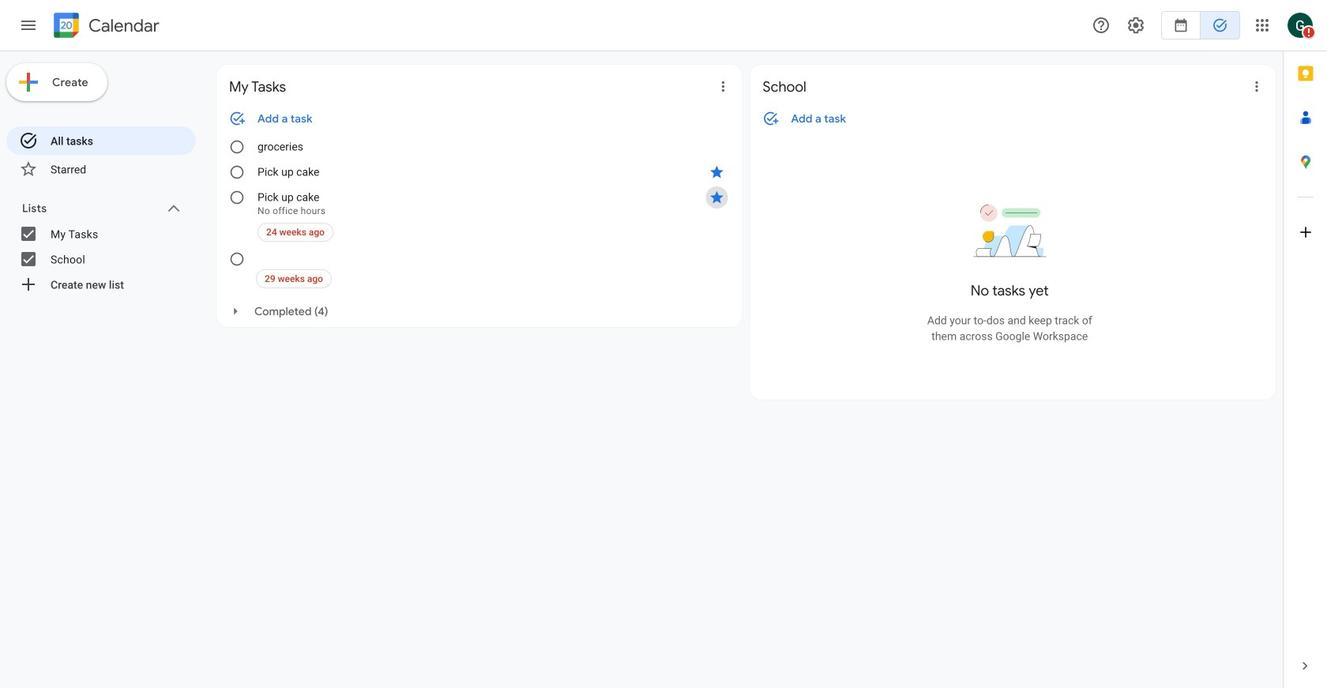 Task type: vqa. For each thing, say whether or not it's contained in the screenshot.
'heading'
yes



Task type: locate. For each thing, give the bounding box(es) containing it.
settings menu image
[[1126, 16, 1145, 35]]

heading
[[85, 16, 159, 35]]

heading inside calendar element
[[85, 16, 159, 35]]

tab list
[[1284, 51, 1327, 644]]



Task type: describe. For each thing, give the bounding box(es) containing it.
calendar element
[[51, 9, 159, 44]]

support menu image
[[1092, 16, 1111, 35]]

tasks sidebar image
[[19, 16, 38, 35]]



